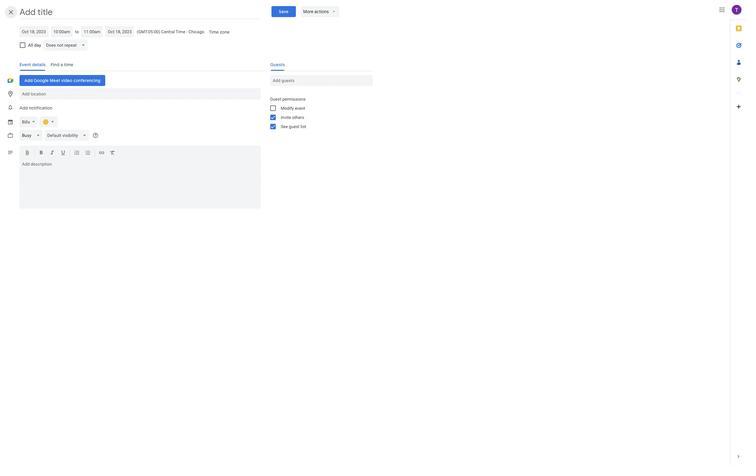 Task type: vqa. For each thing, say whether or not it's contained in the screenshot.
you
no



Task type: describe. For each thing, give the bounding box(es) containing it.
Guests text field
[[273, 75, 370, 86]]

Location text field
[[22, 88, 258, 99]]

time inside time zone button
[[209, 29, 219, 35]]

Start time text field
[[53, 28, 70, 35]]

add notification
[[20, 105, 52, 111]]

time zone button
[[207, 27, 232, 38]]

invite
[[281, 115, 291, 120]]

insert link image
[[99, 150, 105, 157]]

End time text field
[[84, 28, 101, 35]]

Start date text field
[[22, 28, 46, 35]]

1 time from the left
[[176, 29, 185, 34]]

list
[[301, 124, 306, 129]]

all
[[28, 43, 33, 48]]

(gmt-
[[137, 29, 148, 34]]

formatting options toolbar
[[20, 146, 260, 160]]

actions
[[314, 9, 329, 14]]

bills
[[22, 120, 30, 124]]

zone
[[220, 29, 230, 35]]

End date text field
[[108, 28, 132, 35]]

Description text field
[[20, 162, 260, 207]]

-
[[186, 29, 188, 34]]



Task type: locate. For each thing, give the bounding box(es) containing it.
notification
[[29, 105, 52, 111]]

italic image
[[49, 150, 55, 157]]

0 horizontal spatial time
[[176, 29, 185, 34]]

tab list
[[730, 20, 747, 448]]

guest
[[270, 97, 281, 102]]

central
[[161, 29, 175, 34]]

invite others
[[281, 115, 304, 120]]

time zone
[[209, 29, 230, 35]]

see
[[281, 124, 288, 129]]

Title text field
[[20, 5, 262, 19]]

others
[[292, 115, 304, 120]]

bulleted list image
[[85, 150, 91, 157]]

None field
[[44, 40, 90, 51], [20, 130, 45, 141], [45, 130, 91, 141], [44, 40, 90, 51], [20, 130, 45, 141], [45, 130, 91, 141]]

event
[[295, 106, 305, 111]]

guest
[[289, 124, 300, 129]]

group
[[265, 95, 373, 131]]

(gmt-05:00) central time - chicago
[[137, 29, 204, 34]]

time left the -
[[176, 29, 185, 34]]

modify event
[[281, 106, 305, 111]]

more
[[303, 9, 313, 14]]

chicago
[[189, 29, 204, 34]]

time left zone
[[209, 29, 219, 35]]

05:00)
[[148, 29, 160, 34]]

underline image
[[60, 150, 66, 157]]

permissions
[[282, 97, 306, 102]]

guest permissions
[[270, 97, 306, 102]]

group containing guest permissions
[[265, 95, 373, 131]]

to
[[75, 29, 79, 34]]

bold image
[[38, 150, 44, 157]]

1 horizontal spatial time
[[209, 29, 219, 35]]

see guest list
[[281, 124, 306, 129]]

add notification button
[[17, 101, 55, 115]]

time
[[176, 29, 185, 34], [209, 29, 219, 35]]

numbered list image
[[74, 150, 80, 157]]

day
[[34, 43, 41, 48]]

all day
[[28, 43, 41, 48]]

save button
[[272, 6, 296, 17]]

more actions arrow_drop_down
[[303, 9, 337, 14]]

remove formatting image
[[110, 150, 116, 157]]

modify
[[281, 106, 294, 111]]

arrow_drop_down
[[331, 9, 337, 14]]

2 time from the left
[[209, 29, 219, 35]]

save
[[279, 9, 289, 14]]

add
[[20, 105, 28, 111]]



